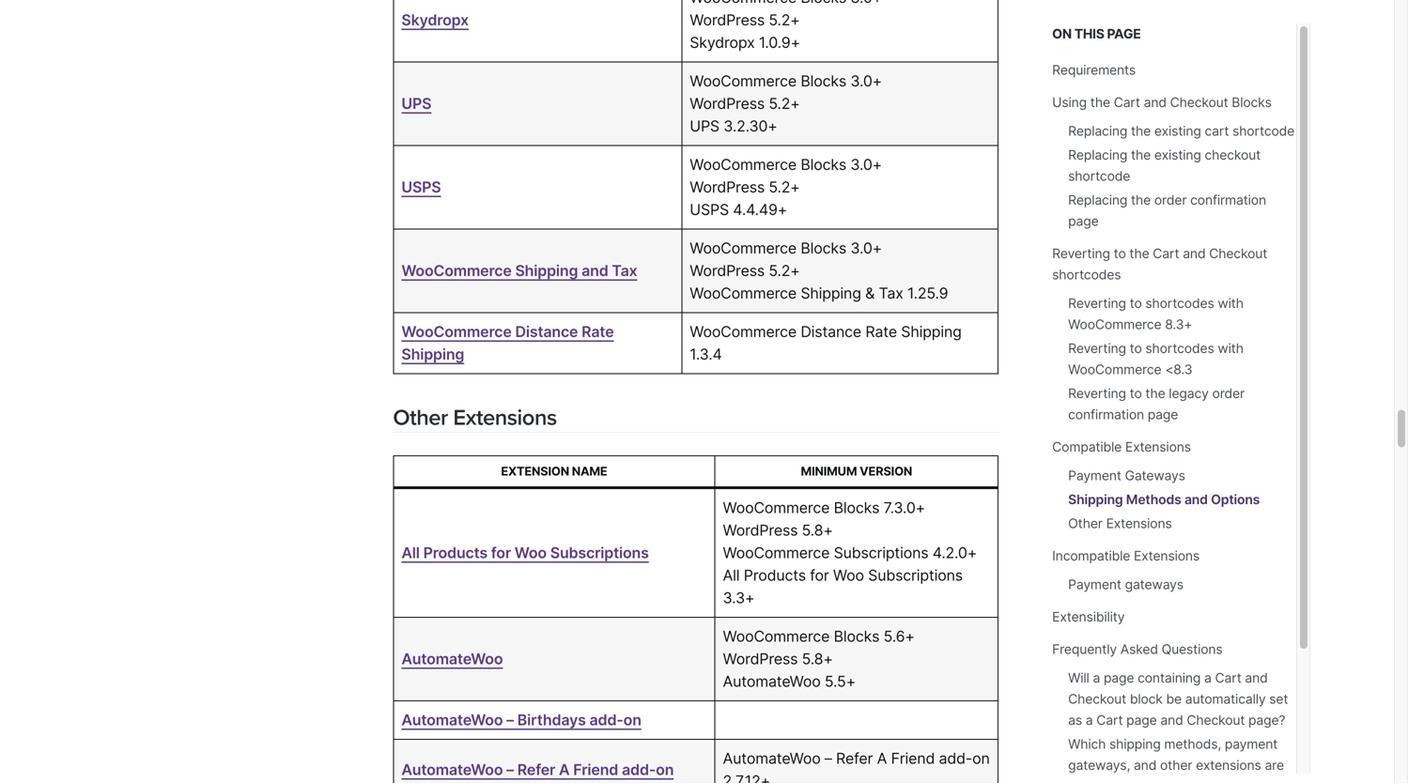 Task type: locate. For each thing, give the bounding box(es) containing it.
woocommerce inside woocommerce blocks 3.0+ wordpress 5.2+ usps 4.4.49+
[[690, 155, 797, 174]]

1 vertical spatial with
[[1218, 341, 1244, 357]]

1 vertical spatial for
[[810, 567, 829, 585]]

refer inside automatewoo – refer a friend add-on 2.7.12+
[[836, 750, 873, 768]]

2 5.2+ from the top
[[769, 94, 800, 113]]

0 horizontal spatial order
[[1155, 192, 1187, 208]]

1 vertical spatial replacing
[[1068, 147, 1128, 163]]

usps inside woocommerce blocks 3.0+ wordpress 5.2+ usps 4.4.49+
[[690, 200, 729, 219]]

confirmation down checkout
[[1191, 192, 1267, 208]]

ups up usps link
[[402, 94, 432, 113]]

rate inside the 'woocommerce distance rate shipping'
[[582, 323, 614, 341]]

5.2+ up 4.4.49+
[[769, 178, 800, 196]]

shipping up the 'woocommerce distance rate shipping'
[[515, 262, 578, 280]]

will a page containing a cart and checkout block be automatically set as a cart page and checkout page? link
[[1068, 670, 1288, 729]]

to down reverting to shortcodes with woocommerce <8.3 "link"
[[1130, 386, 1142, 402]]

0 vertical spatial confirmation
[[1191, 192, 1267, 208]]

automatewoo down automatewoo link
[[402, 711, 503, 730]]

3.0+ for woocommerce blocks 3.0+ wordpress 5.2+ woocommerce shipping & tax 1.25.9
[[851, 239, 882, 257]]

5.2+ inside woocommerce blocks 3.0+ wordpress 5.2+ woocommerce shipping & tax 1.25.9
[[769, 262, 800, 280]]

containing
[[1138, 670, 1201, 686]]

– down 5.5+
[[825, 750, 832, 768]]

1 vertical spatial tax
[[879, 284, 904, 302]]

1 horizontal spatial products
[[744, 567, 806, 585]]

automatewoo
[[402, 650, 503, 669], [723, 673, 821, 691], [402, 711, 503, 730], [723, 750, 821, 768], [402, 761, 503, 779]]

payment gateways link
[[1068, 577, 1184, 593]]

shortcode up 'replacing the order confirmation page' link
[[1068, 168, 1131, 184]]

wordpress inside the woocommerce blocks 3.0+ wordpress 5.2+ ups 3.2.30+
[[690, 94, 765, 113]]

1 vertical spatial 3.0+
[[851, 155, 882, 174]]

shortcodes up reverting to shortcodes with woocommerce 8.3+ link
[[1052, 267, 1121, 283]]

the left the legacy at right
[[1146, 386, 1166, 402]]

3.0+
[[851, 72, 882, 90], [851, 155, 882, 174], [851, 239, 882, 257]]

wordpress for woocommerce blocks 7.3.0+ wordpress 5.8+ woocommerce subscriptions 4.2.0+ all products for woo subscriptions 3.3+
[[723, 522, 798, 540]]

1 horizontal spatial friend
[[891, 750, 935, 768]]

ups left 3.2.30+
[[690, 117, 720, 135]]

1 horizontal spatial distance
[[801, 323, 862, 341]]

on for automatewoo – refer a friend add-on 2.7.12+
[[973, 750, 990, 768]]

minimum version
[[801, 464, 912, 479]]

0 vertical spatial 3.0+
[[851, 72, 882, 90]]

checkout down will
[[1068, 692, 1127, 707]]

page
[[1107, 26, 1141, 42], [1068, 213, 1099, 229], [1148, 407, 1178, 423], [1104, 670, 1134, 686], [1127, 713, 1157, 729]]

gateways
[[1125, 577, 1184, 593]]

0 vertical spatial products
[[423, 544, 488, 562]]

woo
[[515, 544, 547, 562], [833, 567, 864, 585]]

5.8+ up 5.5+
[[802, 650, 833, 669]]

a
[[877, 750, 887, 768], [559, 761, 570, 779]]

distance for woocommerce distance rate shipping
[[515, 323, 578, 341]]

wordpress down 3.3+
[[723, 650, 798, 669]]

a
[[1093, 670, 1100, 686], [1205, 670, 1212, 686], [1086, 713, 1093, 729]]

blocks inside the woocommerce blocks 3.0+ wordpress 5.2+ ups 3.2.30+
[[801, 72, 847, 90]]

all products for woo subscriptions
[[402, 544, 649, 562]]

a right will
[[1093, 670, 1100, 686]]

with
[[1218, 295, 1244, 311], [1218, 341, 1244, 357]]

5.2+ up 3.2.30+
[[769, 94, 800, 113]]

distance down woocommerce shipping and tax
[[515, 323, 578, 341]]

5.2+ for 3.2.30+
[[769, 94, 800, 113]]

5.8+
[[802, 522, 833, 540], [802, 650, 833, 669]]

0 horizontal spatial a
[[559, 761, 570, 779]]

usps down 'ups' 'link'
[[402, 178, 441, 196]]

1 horizontal spatial skydropx
[[690, 33, 755, 52]]

woocommerce inside woocommerce blocks 5.6+ wordpress 5.8+ automatewoo 5.5+
[[723, 628, 830, 646]]

0 horizontal spatial rate
[[582, 323, 614, 341]]

shipping down 1.25.9
[[901, 323, 962, 341]]

checkout down 'replacing the order confirmation page' link
[[1209, 246, 1268, 262]]

shipping inside payment gateways shipping methods and options other extensions
[[1068, 492, 1123, 508]]

1 horizontal spatial refer
[[836, 750, 873, 768]]

2 vertical spatial replacing
[[1068, 192, 1128, 208]]

5.2+ inside the woocommerce blocks 3.0+ wordpress 5.2+ ups 3.2.30+
[[769, 94, 800, 113]]

cart
[[1205, 123, 1229, 139]]

5.8+ for woocommerce
[[802, 522, 833, 540]]

1 vertical spatial all
[[723, 567, 740, 585]]

payment down incompatible
[[1068, 577, 1122, 593]]

1 horizontal spatial rate
[[866, 323, 897, 341]]

all
[[402, 544, 420, 562], [723, 567, 740, 585]]

reverting to the cart and checkout shortcodes link
[[1052, 246, 1268, 283]]

3.0+ inside woocommerce blocks 3.0+ wordpress 5.2+ usps 4.4.49+
[[851, 155, 882, 174]]

wordpress down 4.4.49+
[[690, 262, 765, 280]]

shortcodes up <8.3
[[1146, 341, 1214, 357]]

shortcodes
[[1052, 267, 1121, 283], [1146, 295, 1214, 311], [1146, 341, 1214, 357]]

shipping inside the 'woocommerce distance rate shipping'
[[402, 345, 464, 363]]

0 horizontal spatial friend
[[573, 761, 618, 779]]

1 vertical spatial 5.8+
[[802, 650, 833, 669]]

1 vertical spatial ups
[[690, 117, 720, 135]]

&
[[865, 284, 875, 302]]

–
[[507, 711, 514, 730], [825, 750, 832, 768], [507, 761, 514, 779]]

woocommerce distance rate shipping link
[[402, 323, 614, 363]]

5.2+ inside wordpress 5.2+ skydropx 1.0.9+
[[769, 11, 800, 29]]

payment for payment gateways shipping methods and options other extensions
[[1068, 468, 1122, 484]]

5.2+ inside woocommerce blocks 3.0+ wordpress 5.2+ usps 4.4.49+
[[769, 178, 800, 196]]

confirmation up compatible extensions
[[1068, 407, 1144, 423]]

skydropx left '1.0.9+'
[[690, 33, 755, 52]]

gateways,
[[1068, 758, 1130, 774]]

shortcodes inside reverting to the cart and checkout shortcodes
[[1052, 267, 1121, 283]]

for up woocommerce blocks 5.6+ wordpress 5.8+ automatewoo 5.5+
[[810, 567, 829, 585]]

using
[[1052, 94, 1087, 110]]

4.4.49+
[[733, 200, 787, 219]]

2 existing from the top
[[1155, 147, 1201, 163]]

add- for automatewoo – refer a friend add-on
[[622, 761, 656, 779]]

5.8+ inside woocommerce blocks 5.6+ wordpress 5.8+ automatewoo 5.5+
[[802, 650, 833, 669]]

usps left 4.4.49+
[[690, 200, 729, 219]]

1 3.0+ from the top
[[851, 72, 882, 90]]

for
[[491, 544, 511, 562], [810, 567, 829, 585]]

automatewoo down automatewoo – birthdays add-on
[[402, 761, 503, 779]]

woocommerce shipping and tax
[[402, 262, 637, 280]]

usps
[[402, 178, 441, 196], [690, 200, 729, 219]]

distance for woocommerce distance rate shipping 1.3.4
[[801, 323, 862, 341]]

page down the legacy at right
[[1148, 407, 1178, 423]]

automatewoo up automatewoo – birthdays add-on 'link'
[[402, 650, 503, 669]]

woocommerce blocks 7.3.0+ wordpress 5.8+ woocommerce subscriptions 4.2.0+ all products for woo subscriptions 3.3+
[[723, 499, 977, 607]]

woocommerce
[[690, 72, 797, 90], [690, 155, 797, 174], [690, 239, 797, 257], [402, 262, 512, 280], [690, 284, 797, 302], [1068, 317, 1162, 333], [402, 323, 512, 341], [690, 323, 797, 341], [1068, 362, 1162, 378], [723, 499, 830, 517], [723, 544, 830, 562], [723, 628, 830, 646]]

wordpress inside woocommerce blocks 5.6+ wordpress 5.8+ automatewoo 5.5+
[[723, 650, 798, 669]]

– down automatewoo – birthdays add-on
[[507, 761, 514, 779]]

checkout inside reverting to the cart and checkout shortcodes
[[1209, 246, 1268, 262]]

woo up woocommerce blocks 5.6+ wordpress 5.8+ automatewoo 5.5+
[[833, 567, 864, 585]]

this
[[1075, 26, 1105, 42]]

1 vertical spatial other extensions link
[[1068, 516, 1172, 532]]

1 vertical spatial shortcodes
[[1146, 295, 1214, 311]]

woocommerce inside the 'woocommerce distance rate shipping'
[[402, 323, 512, 341]]

cart up automatically
[[1215, 670, 1242, 686]]

1 horizontal spatial tax
[[879, 284, 904, 302]]

2 3.0+ from the top
[[851, 155, 882, 174]]

distance inside the 'woocommerce distance rate shipping'
[[515, 323, 578, 341]]

automatewoo left 5.5+
[[723, 673, 821, 691]]

1 vertical spatial shortcode
[[1068, 168, 1131, 184]]

– for automatewoo – refer a friend add-on 2.7.12+
[[825, 750, 832, 768]]

1 horizontal spatial on
[[656, 761, 674, 779]]

woocommerce blocks 3.0+ wordpress 5.2+ usps 4.4.49+
[[690, 155, 882, 219]]

the down 'replacing the order confirmation page' link
[[1130, 246, 1150, 262]]

shortcode up checkout
[[1233, 123, 1295, 139]]

skydropx up 'ups' 'link'
[[402, 11, 469, 29]]

rate inside woocommerce distance rate shipping 1.3.4
[[866, 323, 897, 341]]

the inside reverting to shortcodes with woocommerce 8.3+ reverting to shortcodes with woocommerce <8.3 reverting to the legacy order confirmation page
[[1146, 386, 1166, 402]]

add- inside automatewoo – refer a friend add-on 2.7.12+
[[939, 750, 973, 768]]

3 5.2+ from the top
[[769, 178, 800, 196]]

shipping
[[1110, 737, 1161, 753]]

shipping left &
[[801, 284, 861, 302]]

to
[[1114, 246, 1126, 262], [1130, 295, 1142, 311], [1130, 341, 1142, 357], [1130, 386, 1142, 402]]

1 horizontal spatial ups
[[690, 117, 720, 135]]

wordpress inside woocommerce blocks 3.0+ wordpress 5.2+ usps 4.4.49+
[[690, 178, 765, 196]]

automatewoo up 2.7.12+
[[723, 750, 821, 768]]

a for automatewoo – refer a friend add-on 2.7.12+
[[877, 750, 887, 768]]

5.8+ inside woocommerce blocks 7.3.0+ wordpress 5.8+ woocommerce subscriptions 4.2.0+ all products for woo subscriptions 3.3+
[[802, 522, 833, 540]]

wordpress up 3.3+
[[723, 522, 798, 540]]

0 horizontal spatial confirmation
[[1068, 407, 1144, 423]]

2 vertical spatial 3.0+
[[851, 239, 882, 257]]

1 horizontal spatial order
[[1213, 386, 1245, 402]]

1 with from the top
[[1218, 295, 1244, 311]]

reverting to shortcodes with woocommerce <8.3 link
[[1068, 341, 1244, 378]]

refer for automatewoo – refer a friend add-on
[[517, 761, 555, 779]]

ups inside the woocommerce blocks 3.0+ wordpress 5.2+ ups 3.2.30+
[[690, 117, 720, 135]]

reverting to the legacy order confirmation page link
[[1068, 386, 1245, 423]]

0 vertical spatial order
[[1155, 192, 1187, 208]]

0 vertical spatial shortcodes
[[1052, 267, 1121, 283]]

payment down compatible
[[1068, 468, 1122, 484]]

0 horizontal spatial usps
[[402, 178, 441, 196]]

1 5.8+ from the top
[[802, 522, 833, 540]]

3.0+ for woocommerce blocks 3.0+ wordpress 5.2+ usps 4.4.49+
[[851, 155, 882, 174]]

0 vertical spatial all
[[402, 544, 420, 562]]

2 with from the top
[[1218, 341, 1244, 357]]

order right the legacy at right
[[1213, 386, 1245, 402]]

reverting
[[1052, 246, 1110, 262], [1068, 295, 1126, 311], [1068, 341, 1126, 357], [1068, 386, 1126, 402]]

distance
[[515, 323, 578, 341], [801, 323, 862, 341]]

friend inside automatewoo – refer a friend add-on 2.7.12+
[[891, 750, 935, 768]]

to down 'replacing the order confirmation page' link
[[1114, 246, 1126, 262]]

1 horizontal spatial a
[[877, 750, 887, 768]]

shipping inside woocommerce blocks 3.0+ wordpress 5.2+ woocommerce shipping & tax 1.25.9
[[801, 284, 861, 302]]

existing down using the cart and checkout blocks
[[1155, 123, 1201, 139]]

1 horizontal spatial woo
[[833, 567, 864, 585]]

1 vertical spatial woo
[[833, 567, 864, 585]]

1 payment from the top
[[1068, 468, 1122, 484]]

1 horizontal spatial shortcode
[[1233, 123, 1295, 139]]

3.2.30+
[[724, 117, 778, 135]]

2 rate from the left
[[866, 323, 897, 341]]

automatewoo – birthdays add-on link
[[402, 711, 642, 730]]

blocks inside woocommerce blocks 7.3.0+ wordpress 5.8+ woocommerce subscriptions 4.2.0+ all products for woo subscriptions 3.3+
[[834, 499, 880, 517]]

0 vertical spatial 5.8+
[[802, 522, 833, 540]]

5.2+ up '1.0.9+'
[[769, 11, 800, 29]]

wordpress up 4.4.49+
[[690, 178, 765, 196]]

blocks for woocommerce blocks 5.6+ wordpress 5.8+ automatewoo 5.5+
[[834, 628, 880, 646]]

existing
[[1155, 123, 1201, 139], [1155, 147, 1201, 163]]

0 vertical spatial other
[[393, 404, 448, 432]]

wordpress inside woocommerce blocks 3.0+ wordpress 5.2+ woocommerce shipping & tax 1.25.9
[[690, 262, 765, 280]]

friend
[[891, 750, 935, 768], [573, 761, 618, 779]]

shortcodes up 8.3+ at the top right of the page
[[1146, 295, 1214, 311]]

1 horizontal spatial usps
[[690, 200, 729, 219]]

wordpress inside wordpress 5.2+ skydropx 1.0.9+
[[690, 11, 765, 29]]

subscriptions
[[550, 544, 649, 562], [834, 544, 929, 562], [868, 567, 963, 585]]

5.2+
[[769, 11, 800, 29], [769, 94, 800, 113], [769, 178, 800, 196], [769, 262, 800, 280]]

the down using the cart and checkout blocks "link"
[[1131, 123, 1151, 139]]

1 vertical spatial existing
[[1155, 147, 1201, 163]]

– inside automatewoo – refer a friend add-on 2.7.12+
[[825, 750, 832, 768]]

1 horizontal spatial for
[[810, 567, 829, 585]]

distance down woocommerce blocks 3.0+ wordpress 5.2+ woocommerce shipping & tax 1.25.9
[[801, 323, 862, 341]]

confirmation inside reverting to shortcodes with woocommerce 8.3+ reverting to shortcodes with woocommerce <8.3 reverting to the legacy order confirmation page
[[1068, 407, 1144, 423]]

compatible extensions link
[[1052, 439, 1191, 455]]

0 vertical spatial replacing
[[1068, 123, 1128, 139]]

3.0+ inside the woocommerce blocks 3.0+ wordpress 5.2+ ups 3.2.30+
[[851, 72, 882, 90]]

a inside automatewoo – refer a friend add-on 2.7.12+
[[877, 750, 887, 768]]

woocommerce blocks 3.0+ wordpress 5.2+ ups 3.2.30+
[[690, 72, 882, 135]]

replacing
[[1068, 123, 1128, 139], [1068, 147, 1128, 163], [1068, 192, 1128, 208]]

extensions
[[453, 404, 557, 432], [1125, 439, 1191, 455], [1106, 516, 1172, 532], [1134, 548, 1200, 564]]

blocks inside woocommerce blocks 3.0+ wordpress 5.2+ woocommerce shipping & tax 1.25.9
[[801, 239, 847, 257]]

wordpress up '1.0.9+'
[[690, 11, 765, 29]]

1 5.2+ from the top
[[769, 11, 800, 29]]

wordpress up 3.2.30+
[[690, 94, 765, 113]]

0 horizontal spatial other
[[393, 404, 448, 432]]

0 horizontal spatial skydropx
[[402, 11, 469, 29]]

0 vertical spatial for
[[491, 544, 511, 562]]

<8.3
[[1165, 362, 1193, 378]]

order down replacing the existing checkout shortcode link
[[1155, 192, 1187, 208]]

order
[[1155, 192, 1187, 208], [1213, 386, 1245, 402]]

to down reverting to shortcodes with woocommerce 8.3+ link
[[1130, 341, 1142, 357]]

asked
[[1121, 642, 1158, 658]]

refer down automatewoo – birthdays add-on
[[517, 761, 555, 779]]

page right this
[[1107, 26, 1141, 42]]

wordpress for woocommerce blocks 3.0+ wordpress 5.2+ woocommerce shipping & tax 1.25.9
[[690, 262, 765, 280]]

on inside automatewoo – refer a friend add-on 2.7.12+
[[973, 750, 990, 768]]

refer down 5.5+
[[836, 750, 873, 768]]

1 vertical spatial usps
[[690, 200, 729, 219]]

1.0.9+
[[759, 33, 800, 52]]

woocommerce inside woocommerce distance rate shipping 1.3.4
[[690, 323, 797, 341]]

extension
[[501, 464, 569, 479]]

1 distance from the left
[[515, 323, 578, 341]]

0 horizontal spatial distance
[[515, 323, 578, 341]]

5.2+ for 4.4.49+
[[769, 178, 800, 196]]

on
[[624, 711, 642, 730], [973, 750, 990, 768], [656, 761, 674, 779]]

3 3.0+ from the top
[[851, 239, 882, 257]]

add- for automatewoo – refer a friend add-on 2.7.12+
[[939, 750, 973, 768]]

automatewoo inside woocommerce blocks 5.6+ wordpress 5.8+ automatewoo 5.5+
[[723, 673, 821, 691]]

the inside reverting to the cart and checkout shortcodes
[[1130, 246, 1150, 262]]

– for automatewoo – birthdays add-on
[[507, 711, 514, 730]]

existing down replacing the existing cart shortcode link
[[1155, 147, 1201, 163]]

page down frequently asked questions link
[[1104, 670, 1134, 686]]

2 replacing from the top
[[1068, 147, 1128, 163]]

1 vertical spatial skydropx
[[690, 33, 755, 52]]

0 vertical spatial payment
[[1068, 468, 1122, 484]]

block
[[1130, 692, 1163, 707]]

– left 'birthdays'
[[507, 711, 514, 730]]

add-
[[590, 711, 624, 730], [939, 750, 973, 768], [622, 761, 656, 779]]

distance inside woocommerce distance rate shipping 1.3.4
[[801, 323, 862, 341]]

0 horizontal spatial products
[[423, 544, 488, 562]]

0 horizontal spatial woo
[[515, 544, 547, 562]]

0 horizontal spatial other extensions link
[[393, 404, 557, 432]]

5.8+ down minimum
[[802, 522, 833, 540]]

3.0+ inside woocommerce blocks 3.0+ wordpress 5.2+ woocommerce shipping & tax 1.25.9
[[851, 239, 882, 257]]

0 vertical spatial tax
[[612, 262, 637, 280]]

4 5.2+ from the top
[[769, 262, 800, 280]]

1 vertical spatial other
[[1068, 516, 1103, 532]]

cart down 'replacing the order confirmation page' link
[[1153, 246, 1180, 262]]

reverting to the cart and checkout shortcodes
[[1052, 246, 1268, 283]]

and
[[1144, 94, 1167, 110], [1183, 246, 1206, 262], [582, 262, 608, 280], [1185, 492, 1208, 508], [1245, 670, 1268, 686], [1161, 713, 1183, 729], [1134, 758, 1157, 774]]

subscriptions down 7.3.0+
[[834, 544, 929, 562]]

5.6+
[[884, 628, 915, 646]]

blocks inside woocommerce blocks 3.0+ wordpress 5.2+ usps 4.4.49+
[[801, 155, 847, 174]]

1 vertical spatial products
[[744, 567, 806, 585]]

blocks inside woocommerce blocks 5.6+ wordpress 5.8+ automatewoo 5.5+
[[834, 628, 880, 646]]

1 horizontal spatial other
[[1068, 516, 1103, 532]]

a right as
[[1086, 713, 1093, 729]]

2 5.8+ from the top
[[802, 650, 833, 669]]

1 rate from the left
[[582, 323, 614, 341]]

shipping down payment gateways link
[[1068, 492, 1123, 508]]

1 horizontal spatial confirmation
[[1191, 192, 1267, 208]]

2 distance from the left
[[801, 323, 862, 341]]

0 vertical spatial with
[[1218, 295, 1244, 311]]

0 vertical spatial ups
[[402, 94, 432, 113]]

1 vertical spatial order
[[1213, 386, 1245, 402]]

1 vertical spatial confirmation
[[1068, 407, 1144, 423]]

1 vertical spatial payment
[[1068, 577, 1122, 593]]

extensions inside payment gateways shipping methods and options other extensions
[[1106, 516, 1172, 532]]

0 horizontal spatial refer
[[517, 761, 555, 779]]

automatewoo inside automatewoo – refer a friend add-on 2.7.12+
[[723, 750, 821, 768]]

other extensions link up extension
[[393, 404, 557, 432]]

payment inside payment gateways shipping methods and options other extensions
[[1068, 468, 1122, 484]]

3 replacing from the top
[[1068, 192, 1128, 208]]

page up reverting to the cart and checkout shortcodes
[[1068, 213, 1099, 229]]

0 horizontal spatial for
[[491, 544, 511, 562]]

1 horizontal spatial all
[[723, 567, 740, 585]]

3.3+
[[723, 589, 755, 607]]

skydropx inside wordpress 5.2+ skydropx 1.0.9+
[[690, 33, 755, 52]]

shipping up 'other extensions' at the left bottom
[[402, 345, 464, 363]]

other extensions link up incompatible extensions link
[[1068, 516, 1172, 532]]

wordpress inside woocommerce blocks 7.3.0+ wordpress 5.8+ woocommerce subscriptions 4.2.0+ all products for woo subscriptions 3.3+
[[723, 522, 798, 540]]

confirmation inside replacing the existing cart shortcode replacing the existing checkout shortcode replacing the order confirmation page
[[1191, 192, 1267, 208]]

2 vertical spatial shortcodes
[[1146, 341, 1214, 357]]

2 payment from the top
[[1068, 577, 1122, 593]]

automatewoo – refer a friend add-on link
[[402, 761, 674, 779]]

to down the reverting to the cart and checkout shortcodes link
[[1130, 295, 1142, 311]]

0 vertical spatial existing
[[1155, 123, 1201, 139]]

for down extension
[[491, 544, 511, 562]]

5.2+ down 4.4.49+
[[769, 262, 800, 280]]

will
[[1068, 670, 1090, 686]]

woo down extension
[[515, 544, 547, 562]]

2 horizontal spatial on
[[973, 750, 990, 768]]

skydropx
[[402, 11, 469, 29], [690, 33, 755, 52]]

replacing the existing checkout shortcode link
[[1068, 147, 1261, 184]]

woocommerce inside the woocommerce blocks 3.0+ wordpress 5.2+ ups 3.2.30+
[[690, 72, 797, 90]]



Task type: describe. For each thing, give the bounding box(es) containing it.
shipping methods and options link
[[1068, 492, 1260, 508]]

be
[[1166, 692, 1182, 707]]

reverting inside reverting to the cart and checkout shortcodes
[[1052, 246, 1110, 262]]

payment
[[1225, 737, 1278, 753]]

requirements link
[[1052, 62, 1136, 78]]

wordpress for woocommerce blocks 3.0+ wordpress 5.2+ usps 4.4.49+
[[690, 178, 765, 196]]

order inside reverting to shortcodes with woocommerce 8.3+ reverting to shortcodes with woocommerce <8.3 reverting to the legacy order confirmation page
[[1213, 386, 1245, 402]]

woocommerce distance rate shipping
[[402, 323, 614, 363]]

options
[[1211, 492, 1260, 508]]

wordpress 5.2+ skydropx 1.0.9+
[[690, 11, 800, 52]]

cart down requirements link
[[1114, 94, 1140, 110]]

questions
[[1162, 642, 1223, 658]]

1 existing from the top
[[1155, 123, 1201, 139]]

extension name
[[501, 464, 607, 479]]

rate for woocommerce distance rate shipping 1.3.4
[[866, 323, 897, 341]]

reverting to shortcodes with woocommerce 8.3+ reverting to shortcodes with woocommerce <8.3 reverting to the legacy order confirmation page
[[1068, 295, 1245, 423]]

1.3.4
[[690, 345, 722, 363]]

1 replacing from the top
[[1068, 123, 1128, 139]]

minimum
[[801, 464, 857, 479]]

friend for automatewoo – refer a friend add-on 2.7.12+
[[891, 750, 935, 768]]

0 horizontal spatial tax
[[612, 262, 637, 280]]

incompatible extensions
[[1052, 548, 1200, 564]]

usps link
[[402, 178, 441, 196]]

and inside payment gateways shipping methods and options other extensions
[[1185, 492, 1208, 508]]

reverting to shortcodes with woocommerce 8.3+ link
[[1068, 295, 1244, 333]]

and inside reverting to the cart and checkout shortcodes
[[1183, 246, 1206, 262]]

blocks for woocommerce blocks 3.0+ wordpress 5.2+ usps 4.4.49+
[[801, 155, 847, 174]]

0 vertical spatial usps
[[402, 178, 441, 196]]

checkout up cart
[[1170, 94, 1228, 110]]

set
[[1270, 692, 1288, 707]]

5.2+ for shipping
[[769, 262, 800, 280]]

payment gateways shipping methods and options other extensions
[[1068, 468, 1260, 532]]

the down replacing the existing checkout shortcode link
[[1131, 192, 1151, 208]]

extensions
[[1196, 758, 1262, 774]]

woo inside woocommerce blocks 7.3.0+ wordpress 5.8+ woocommerce subscriptions 4.2.0+ all products for woo subscriptions 3.3+
[[833, 567, 864, 585]]

woocommerce blocks 3.0+ wordpress 5.2+ woocommerce shipping & tax 1.25.9
[[690, 239, 948, 302]]

0 vertical spatial woo
[[515, 544, 547, 562]]

name
[[572, 464, 607, 479]]

subscriptions down "name" at left
[[550, 544, 649, 562]]

the right using
[[1091, 94, 1111, 110]]

a for automatewoo – refer a friend add-on
[[559, 761, 570, 779]]

0 horizontal spatial shortcode
[[1068, 168, 1131, 184]]

which shipping methods, payment gateways, and other extensions are supported? link
[[1068, 737, 1284, 784]]

2.7.12+
[[723, 772, 770, 784]]

supported?
[[1068, 779, 1138, 784]]

5.5+
[[825, 673, 856, 691]]

page down block
[[1127, 713, 1157, 729]]

1 horizontal spatial other extensions link
[[1068, 516, 1172, 532]]

page?
[[1249, 713, 1286, 729]]

page inside replacing the existing cart shortcode replacing the existing checkout shortcode replacing the order confirmation page
[[1068, 213, 1099, 229]]

as
[[1068, 713, 1082, 729]]

automatewoo – refer a friend add-on
[[402, 761, 674, 779]]

– for automatewoo – refer a friend add-on
[[507, 761, 514, 779]]

0 vertical spatial other extensions link
[[393, 404, 557, 432]]

which
[[1068, 737, 1106, 753]]

refer for automatewoo – refer a friend add-on 2.7.12+
[[836, 750, 873, 768]]

8.3+
[[1165, 317, 1193, 333]]

automatewoo link
[[402, 650, 503, 669]]

extensions for compatible
[[1125, 439, 1191, 455]]

on for automatewoo – refer a friend add-on
[[656, 761, 674, 779]]

friend for automatewoo – refer a friend add-on
[[573, 761, 618, 779]]

blocks for woocommerce blocks 3.0+ wordpress 5.2+ ups 3.2.30+
[[801, 72, 847, 90]]

replacing the existing cart shortcode link
[[1068, 123, 1295, 139]]

a up automatically
[[1205, 670, 1212, 686]]

version
[[860, 464, 912, 479]]

0 horizontal spatial ups
[[402, 94, 432, 113]]

woocommerce distance rate shipping 1.3.4
[[690, 323, 962, 363]]

products inside woocommerce blocks 7.3.0+ wordpress 5.8+ woocommerce subscriptions 4.2.0+ all products for woo subscriptions 3.3+
[[744, 567, 806, 585]]

on this page
[[1052, 26, 1141, 42]]

wordpress for woocommerce blocks 5.6+ wordpress 5.8+ automatewoo 5.5+
[[723, 650, 798, 669]]

extensibility
[[1052, 609, 1125, 625]]

payment gateways
[[1068, 577, 1184, 593]]

compatible extensions
[[1052, 439, 1191, 455]]

legacy
[[1169, 386, 1209, 402]]

blocks for woocommerce blocks 3.0+ wordpress 5.2+ woocommerce shipping & tax 1.25.9
[[801, 239, 847, 257]]

subscriptions down 4.2.0+
[[868, 567, 963, 585]]

incompatible
[[1052, 548, 1131, 564]]

payment for payment gateways
[[1068, 577, 1122, 593]]

automatewoo for automatewoo – birthdays add-on
[[402, 711, 503, 730]]

payment gateways link
[[1068, 468, 1186, 484]]

0 horizontal spatial on
[[624, 711, 642, 730]]

gateways
[[1125, 468, 1186, 484]]

blocks for woocommerce blocks 7.3.0+ wordpress 5.8+ woocommerce subscriptions 4.2.0+ all products for woo subscriptions 3.3+
[[834, 499, 880, 517]]

all inside woocommerce blocks 7.3.0+ wordpress 5.8+ woocommerce subscriptions 4.2.0+ all products for woo subscriptions 3.3+
[[723, 567, 740, 585]]

replacing the order confirmation page link
[[1068, 192, 1267, 229]]

automatically
[[1185, 692, 1266, 707]]

order inside replacing the existing cart shortcode replacing the existing checkout shortcode replacing the order confirmation page
[[1155, 192, 1187, 208]]

0 vertical spatial shortcode
[[1233, 123, 1295, 139]]

5.8+ for automatewoo
[[802, 650, 833, 669]]

replacing the existing cart shortcode replacing the existing checkout shortcode replacing the order confirmation page
[[1068, 123, 1295, 229]]

automatewoo for automatewoo – refer a friend add-on 2.7.12+
[[723, 750, 821, 768]]

other
[[1160, 758, 1193, 774]]

0 vertical spatial skydropx
[[402, 11, 469, 29]]

woocommerce shipping and tax link
[[402, 262, 637, 280]]

extensions for incompatible
[[1134, 548, 1200, 564]]

page inside reverting to shortcodes with woocommerce 8.3+ reverting to shortcodes with woocommerce <8.3 reverting to the legacy order confirmation page
[[1148, 407, 1178, 423]]

cart up which
[[1097, 713, 1123, 729]]

7.3.0+
[[884, 499, 926, 517]]

checkout down automatically
[[1187, 713, 1245, 729]]

4.2.0+
[[933, 544, 977, 562]]

frequently asked questions link
[[1052, 642, 1223, 658]]

automatewoo – refer a friend add-on 2.7.12+
[[723, 750, 990, 784]]

rate for woocommerce distance rate shipping
[[582, 323, 614, 341]]

automatewoo for automatewoo link
[[402, 650, 503, 669]]

on
[[1052, 26, 1072, 42]]

frequently asked questions
[[1052, 642, 1223, 658]]

methods
[[1126, 492, 1182, 508]]

are
[[1265, 758, 1284, 774]]

other extensions
[[393, 404, 557, 432]]

compatible
[[1052, 439, 1122, 455]]

methods,
[[1164, 737, 1222, 753]]

checkout
[[1205, 147, 1261, 163]]

for inside woocommerce blocks 7.3.0+ wordpress 5.8+ woocommerce subscriptions 4.2.0+ all products for woo subscriptions 3.3+
[[810, 567, 829, 585]]

woocommerce blocks 5.6+ wordpress 5.8+ automatewoo 5.5+
[[723, 628, 915, 691]]

to inside reverting to the cart and checkout shortcodes
[[1114, 246, 1126, 262]]

wordpress for woocommerce blocks 3.0+ wordpress 5.2+ ups 3.2.30+
[[690, 94, 765, 113]]

will a page containing a cart and checkout block be automatically set as a cart page and checkout page? which shipping methods, payment gateways, and other extensions are supported?
[[1068, 670, 1288, 784]]

skydropx link
[[402, 11, 469, 29]]

automatewoo – birthdays add-on
[[402, 711, 642, 730]]

other inside payment gateways shipping methods and options other extensions
[[1068, 516, 1103, 532]]

requirements
[[1052, 62, 1136, 78]]

tax inside woocommerce blocks 3.0+ wordpress 5.2+ woocommerce shipping & tax 1.25.9
[[879, 284, 904, 302]]

the down replacing the existing cart shortcode link
[[1131, 147, 1151, 163]]

using the cart and checkout blocks link
[[1052, 94, 1272, 110]]

birthdays
[[517, 711, 586, 730]]

3.0+ for woocommerce blocks 3.0+ wordpress 5.2+ ups 3.2.30+
[[851, 72, 882, 90]]

shipping inside woocommerce distance rate shipping 1.3.4
[[901, 323, 962, 341]]

automatewoo for automatewoo – refer a friend add-on
[[402, 761, 503, 779]]

0 horizontal spatial all
[[402, 544, 420, 562]]

cart inside reverting to the cart and checkout shortcodes
[[1153, 246, 1180, 262]]

extensions for other
[[453, 404, 557, 432]]

frequently
[[1052, 642, 1117, 658]]

using the cart and checkout blocks
[[1052, 94, 1272, 110]]



Task type: vqa. For each thing, say whether or not it's contained in the screenshot.


